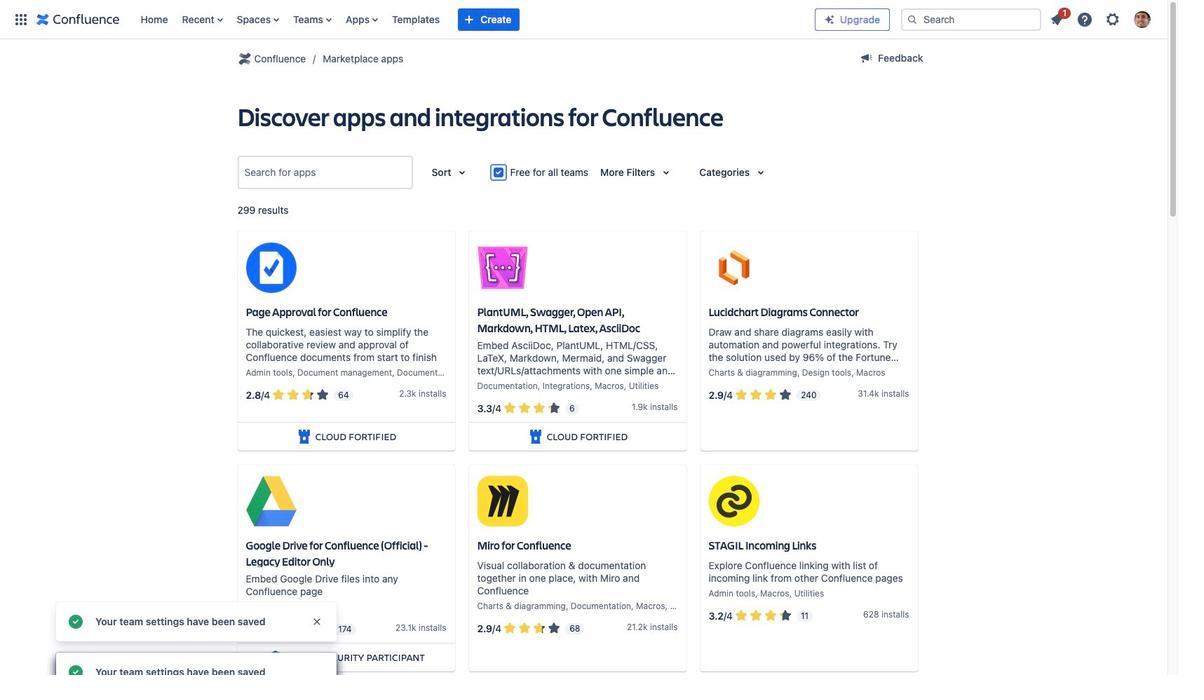 Task type: locate. For each thing, give the bounding box(es) containing it.
page approval for confluence image
[[246, 243, 296, 294]]

miro for confluence image
[[478, 477, 528, 527]]

1 horizontal spatial list
[[1045, 5, 1160, 32]]

0 vertical spatial success image
[[67, 614, 84, 631]]

context icon image
[[236, 51, 253, 67], [236, 51, 253, 67]]

cloud fortified app badge image
[[296, 429, 313, 446]]

list item
[[1045, 5, 1071, 31]]

success image
[[67, 614, 84, 631], [67, 665, 84, 676]]

your profile and preferences image
[[1135, 11, 1151, 28]]

1 success image from the top
[[67, 614, 84, 631]]

None search field
[[902, 8, 1042, 31]]

cloud fortified app badge image
[[528, 429, 544, 446]]

success image
[[67, 665, 84, 676]]

list for "premium" icon
[[1045, 5, 1160, 32]]

global element
[[8, 0, 815, 39]]

banner
[[0, 0, 1168, 39]]

list
[[134, 0, 815, 39], [1045, 5, 1160, 32]]

lucidchart diagrams connector image
[[709, 243, 760, 294]]

plantuml, swagger, open api, markdown, html, latex, asciidoc image
[[478, 243, 528, 294]]

Search field
[[902, 8, 1042, 31]]

confluence image
[[36, 11, 120, 28], [36, 11, 120, 28]]

stagil incoming links image
[[709, 477, 760, 527]]

0 horizontal spatial list
[[134, 0, 815, 39]]

1 vertical spatial success image
[[67, 665, 84, 676]]

premium image
[[824, 14, 836, 25]]

2 success image from the top
[[67, 665, 84, 676]]

google drive for confluence (official) - legacy editor only image
[[246, 477, 296, 527]]

dismiss image
[[312, 617, 323, 628]]

list for appswitcher icon
[[134, 0, 815, 39]]



Task type: describe. For each thing, give the bounding box(es) containing it.
Search for apps field
[[240, 160, 410, 185]]

notification icon image
[[1049, 11, 1066, 28]]

search image
[[907, 14, 919, 25]]

help icon image
[[1077, 11, 1094, 28]]

appswitcher icon image
[[13, 11, 29, 28]]

settings icon image
[[1105, 11, 1122, 28]]



Task type: vqa. For each thing, say whether or not it's contained in the screenshot.
log inside the for the users you wish to be able to log work on issues, ensure that they have the permission in the relevant permission scheme .
no



